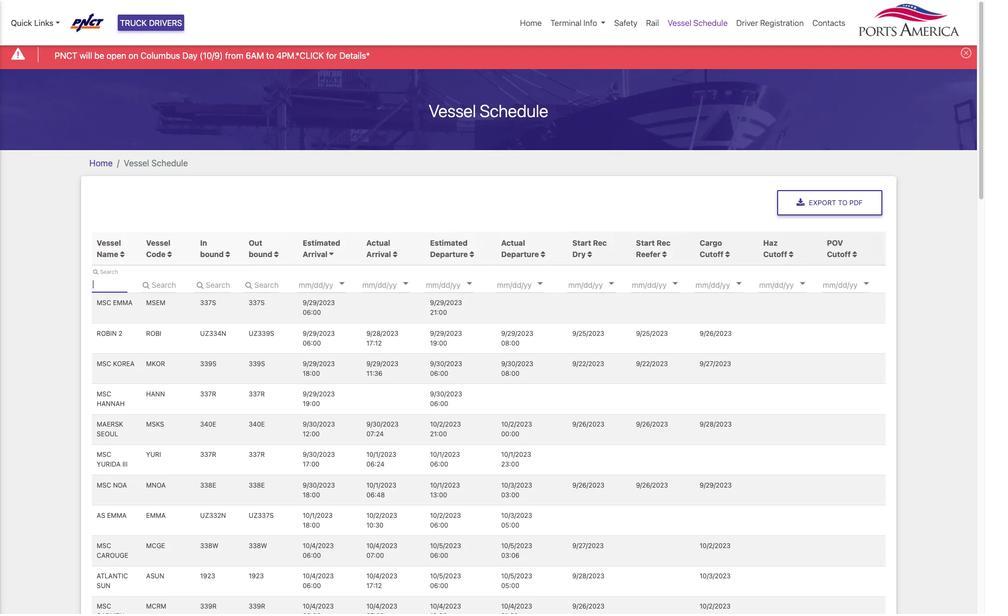 Task type: vqa. For each thing, say whether or not it's contained in the screenshot.


Task type: locate. For each thing, give the bounding box(es) containing it.
arrival for actual arrival
[[367, 250, 391, 259]]

7 msc from the top
[[97, 603, 111, 611]]

0 horizontal spatial schedule
[[152, 158, 188, 168]]

out
[[249, 238, 262, 247]]

open calendar image
[[538, 283, 543, 285]]

0 horizontal spatial rec
[[593, 238, 607, 247]]

vessel name
[[97, 238, 121, 259]]

05:00 inside 10/3/2023 05:00
[[502, 521, 520, 530]]

rail
[[647, 18, 660, 28]]

9/29/2023 19:00 down 9/29/2023 18:00
[[303, 390, 335, 408]]

9/30/2023 06:00
[[430, 360, 463, 378], [430, 390, 463, 408]]

9/29/2023 19:00 down 9/29/2023 21:00
[[430, 329, 462, 347]]

vessel
[[668, 18, 692, 28], [429, 100, 476, 121], [124, 158, 149, 168], [97, 238, 121, 247], [146, 238, 171, 247]]

1 horizontal spatial 9/27/2023
[[700, 360, 732, 368]]

0 vertical spatial 9/28/2023
[[367, 329, 399, 338]]

msc up robin
[[97, 299, 111, 307]]

rec up reefer
[[657, 238, 671, 247]]

0 horizontal spatial 338w
[[200, 542, 219, 550]]

21:00 inside 10/2/2023 21:00
[[430, 430, 447, 438]]

mm/dd/yy field down actual arrival
[[361, 277, 426, 293]]

1 vertical spatial vessel schedule
[[429, 100, 549, 121]]

3 cutoff from the left
[[828, 250, 851, 259]]

10/1/2023
[[367, 451, 397, 459], [430, 451, 460, 459], [502, 451, 532, 459], [367, 481, 397, 489], [430, 481, 460, 489], [303, 512, 333, 520]]

10/1/2023 18:00
[[303, 512, 333, 530]]

1 horizontal spatial estimated
[[430, 238, 468, 247]]

1 horizontal spatial 339r
[[249, 603, 265, 611]]

10/2/2023 21:00
[[430, 421, 461, 438]]

1 horizontal spatial cutoff
[[764, 250, 788, 259]]

1 337s from the left
[[200, 299, 216, 307]]

0 horizontal spatial start
[[573, 238, 592, 247]]

1 vertical spatial 9/30/2023 06:00
[[430, 390, 463, 408]]

driver registration
[[737, 18, 804, 28]]

msem
[[146, 299, 166, 307]]

06:24
[[367, 461, 385, 469]]

2
[[119, 329, 123, 338]]

msc for msc emma
[[97, 299, 111, 307]]

msc up yurida
[[97, 451, 111, 459]]

start for reefer
[[636, 238, 655, 247]]

10/4/2023 06:00 for 07:00
[[303, 542, 334, 560]]

msc inside msc hannah
[[97, 390, 111, 398]]

2 horizontal spatial 9/28/2023
[[700, 421, 732, 429]]

337s up uz339s
[[249, 299, 265, 307]]

cutoff down cargo
[[700, 250, 724, 259]]

0 horizontal spatial 9/29/2023 19:00
[[303, 390, 335, 408]]

2 estimated from the left
[[430, 238, 468, 247]]

2 msc from the top
[[97, 360, 111, 368]]

1 vertical spatial 05:00
[[502, 582, 520, 590]]

korea
[[113, 360, 135, 368]]

08:00 inside 9/30/2023 08:00
[[502, 370, 520, 378]]

0 horizontal spatial home link
[[89, 158, 113, 168]]

msc up carouge
[[97, 542, 111, 550]]

estimated
[[303, 238, 341, 247], [430, 238, 468, 247]]

mkor
[[146, 360, 165, 368]]

mm/dd/yy field down estimated arrival
[[298, 277, 363, 293]]

9/30/2023 06:00 for 9/29/2023 18:00
[[430, 360, 463, 378]]

0 vertical spatial 9/27/2023
[[700, 360, 732, 368]]

19:00 down 9/29/2023 21:00
[[430, 339, 448, 347]]

1 horizontal spatial start
[[636, 238, 655, 247]]

arrival inside estimated arrival
[[303, 250, 328, 259]]

1 vertical spatial 17:12
[[367, 582, 382, 590]]

actual inside actual departure
[[502, 238, 525, 247]]

1 actual from the left
[[367, 238, 391, 247]]

0 vertical spatial 9/30/2023 06:00
[[430, 360, 463, 378]]

0 vertical spatial 17:12
[[367, 339, 382, 347]]

1 horizontal spatial 9/22/2023
[[636, 360, 668, 368]]

1 vertical spatial 9/29/2023 06:00
[[303, 329, 335, 347]]

2 18:00 from the top
[[303, 491, 320, 499]]

9/25/2023
[[573, 329, 605, 338], [636, 329, 668, 338]]

2 actual from the left
[[502, 238, 525, 247]]

2 338w from the left
[[249, 542, 267, 550]]

10/3/2023 for 05:00
[[502, 512, 533, 520]]

17:12 up 9/29/2023 11:36
[[367, 339, 382, 347]]

noa
[[113, 481, 127, 489]]

mm/dd/yy field down reefer
[[631, 277, 696, 293]]

339s down uz334n
[[200, 360, 217, 368]]

1 mm/dd/yy field from the left
[[298, 277, 363, 293]]

msc korea
[[97, 360, 135, 368]]

0 vertical spatial schedule
[[694, 18, 728, 28]]

vessel schedule
[[668, 18, 728, 28], [429, 100, 549, 121], [124, 158, 188, 168]]

bound down out
[[249, 250, 273, 259]]

1 horizontal spatial vessel schedule
[[429, 100, 549, 121]]

links
[[34, 18, 53, 28]]

4 open calendar image from the left
[[609, 283, 615, 285]]

18:00 for 9/29/2023 18:00
[[303, 370, 320, 378]]

mm/dd/yy field
[[298, 277, 363, 293], [361, 277, 426, 293], [425, 277, 490, 293], [496, 277, 561, 293], [568, 277, 632, 293], [631, 277, 696, 293]]

07:00
[[367, 552, 384, 560]]

0 vertical spatial 18:00
[[303, 370, 320, 378]]

1 estimated from the left
[[303, 238, 341, 247]]

10/1/2023 for 13:00
[[430, 481, 460, 489]]

rail link
[[642, 12, 664, 33]]

pov cutoff
[[828, 238, 851, 259]]

1 05:00 from the top
[[502, 521, 520, 530]]

0 horizontal spatial 9/25/2023
[[573, 329, 605, 338]]

yuri
[[146, 451, 161, 459]]

1 18:00 from the top
[[303, 370, 320, 378]]

9/30/2023 18:00
[[303, 481, 335, 499]]

mm/dd/yy field up 9/29/2023 21:00
[[425, 277, 490, 293]]

1923
[[200, 572, 215, 581], [249, 572, 264, 581]]

1 vertical spatial 10/3/2023
[[502, 512, 533, 520]]

2 bound from the left
[[249, 250, 273, 259]]

1 339s from the left
[[200, 360, 217, 368]]

2 vertical spatial 9/28/2023
[[573, 572, 605, 581]]

1 arrival from the left
[[303, 250, 328, 259]]

msc for msc carouge
[[97, 542, 111, 550]]

sun
[[97, 582, 111, 590]]

mm/dd/yy field for second open calendar icon from left
[[361, 277, 426, 293]]

21:00 inside 9/29/2023 21:00
[[430, 309, 447, 317]]

2 horizontal spatial cutoff
[[828, 250, 851, 259]]

2 cutoff from the left
[[764, 250, 788, 259]]

18:00 for 10/1/2023 18:00
[[303, 521, 320, 530]]

08:00 for 9/30/2023 08:00
[[502, 370, 520, 378]]

05:00 inside 10/5/2023 05:00
[[502, 582, 520, 590]]

10/1/2023 06:48
[[367, 481, 397, 499]]

0 horizontal spatial 338e
[[200, 481, 216, 489]]

name
[[97, 250, 118, 259]]

cutoff down 'haz'
[[764, 250, 788, 259]]

338w down uz337s
[[249, 542, 267, 550]]

1 9/30/2023 06:00 from the top
[[430, 360, 463, 378]]

1 horizontal spatial 9/29/2023 19:00
[[430, 329, 462, 347]]

1 msc from the top
[[97, 299, 111, 307]]

337s up uz334n
[[200, 299, 216, 307]]

0 vertical spatial 05:00
[[502, 521, 520, 530]]

17:00
[[303, 461, 320, 469]]

10/2/2023 for 00:00
[[502, 421, 532, 429]]

337r
[[200, 390, 216, 398], [249, 390, 265, 398], [200, 451, 216, 459], [249, 451, 265, 459]]

2 9/22/2023 from the left
[[636, 360, 668, 368]]

home link
[[516, 12, 547, 33], [89, 158, 113, 168]]

10/1/2023 down 9/30/2023 18:00
[[303, 512, 333, 520]]

10/1/2023 up '06:24'
[[367, 451, 397, 459]]

1 horizontal spatial actual
[[502, 238, 525, 247]]

msc left noa
[[97, 481, 111, 489]]

in bound
[[200, 238, 226, 259]]

pnct will be open on columbus day (10/9) from 6am to 4pm.*click for details*
[[55, 51, 370, 60]]

10/1/2023 up 06:48
[[367, 481, 397, 489]]

0 horizontal spatial home
[[89, 158, 113, 168]]

1 10/5/2023 06:00 from the top
[[430, 542, 461, 560]]

1 339r from the left
[[200, 603, 217, 611]]

2 9/29/2023 06:00 from the top
[[303, 329, 335, 347]]

departure up 9/29/2023 21:00
[[430, 250, 468, 259]]

msc for msc hannah
[[97, 390, 111, 398]]

18:00 inside the 10/1/2023 18:00
[[303, 521, 320, 530]]

339s down uz339s
[[249, 360, 265, 368]]

bound inside out bound
[[249, 250, 273, 259]]

2 vertical spatial 18:00
[[303, 521, 320, 530]]

be
[[94, 51, 104, 60]]

08:00 down 9/29/2023 08:00
[[502, 370, 520, 378]]

1 horizontal spatial home link
[[516, 12, 547, 33]]

0 vertical spatial 9/29/2023 06:00
[[303, 299, 335, 317]]

3 open calendar image from the left
[[467, 283, 472, 285]]

2 rec from the left
[[657, 238, 671, 247]]

msc up hannah
[[97, 390, 111, 398]]

start up reefer
[[636, 238, 655, 247]]

msc inside "msc carouge"
[[97, 542, 111, 550]]

0 horizontal spatial estimated
[[303, 238, 341, 247]]

5 msc from the top
[[97, 481, 111, 489]]

0 vertical spatial 21:00
[[430, 309, 447, 317]]

10/1/2023 up the 13:00
[[430, 481, 460, 489]]

1 horizontal spatial 338w
[[249, 542, 267, 550]]

0 vertical spatial 10/5/2023 06:00
[[430, 542, 461, 560]]

10/2/2023 for 10:30
[[367, 512, 398, 520]]

1 horizontal spatial departure
[[502, 250, 539, 259]]

haz
[[764, 238, 778, 247]]

0 horizontal spatial 339r
[[200, 603, 217, 611]]

maersk seoul
[[97, 421, 123, 438]]

departure up open calendar image
[[502, 250, 539, 259]]

10/5/2023 06:00
[[430, 542, 461, 560], [430, 572, 461, 590]]

10/3/2023
[[502, 481, 533, 489], [502, 512, 533, 520], [700, 572, 731, 581]]

1 bound from the left
[[200, 250, 224, 259]]

2 arrival from the left
[[367, 250, 391, 259]]

0 vertical spatial 10/4/2023 06:00
[[303, 542, 334, 560]]

2 339r from the left
[[249, 603, 265, 611]]

1 horizontal spatial home
[[520, 18, 542, 28]]

estimated inside "estimated departure"
[[430, 238, 468, 247]]

1 vertical spatial schedule
[[480, 100, 549, 121]]

2 vertical spatial schedule
[[152, 158, 188, 168]]

mm/dd/yy field for second open calendar icon from right
[[425, 277, 490, 293]]

0 horizontal spatial 9/22/2023
[[573, 360, 605, 368]]

1 vertical spatial 08:00
[[502, 370, 520, 378]]

1 vertical spatial 21:00
[[430, 430, 447, 438]]

9/22/2023
[[573, 360, 605, 368], [636, 360, 668, 368]]

1 vertical spatial 10/4/2023 06:00
[[303, 572, 334, 590]]

actual arrival
[[367, 238, 391, 259]]

vessel inside 'link'
[[668, 18, 692, 28]]

17:12 down 07:00
[[367, 582, 382, 590]]

0 horizontal spatial bound
[[200, 250, 224, 259]]

open
[[107, 51, 126, 60]]

10/1/2023 up 23:00
[[502, 451, 532, 459]]

2 05:00 from the top
[[502, 582, 520, 590]]

bound inside in bound
[[200, 250, 224, 259]]

departure for actual
[[502, 250, 539, 259]]

19:00
[[430, 339, 448, 347], [303, 400, 320, 408]]

1 horizontal spatial 340e
[[249, 421, 265, 429]]

3 18:00 from the top
[[303, 521, 320, 530]]

1 1923 from the left
[[200, 572, 215, 581]]

0 vertical spatial home
[[520, 18, 542, 28]]

1 vertical spatial 18:00
[[303, 491, 320, 499]]

1 horizontal spatial 9/28/2023
[[573, 572, 605, 581]]

4pm.*click
[[277, 51, 324, 60]]

1 horizontal spatial 338e
[[249, 481, 265, 489]]

rec left start rec reefer
[[593, 238, 607, 247]]

0 horizontal spatial vessel schedule
[[124, 158, 188, 168]]

pnct will be open on columbus day (10/9) from 6am to 4pm.*click for details* alert
[[0, 40, 978, 69]]

19:00 up the 9/30/2023 12:00
[[303, 400, 320, 408]]

cutoff for pov
[[828, 250, 851, 259]]

1 17:12 from the top
[[367, 339, 382, 347]]

open calendar image
[[339, 283, 345, 285], [403, 283, 409, 285], [467, 283, 472, 285], [609, 283, 615, 285]]

2 start from the left
[[636, 238, 655, 247]]

1 horizontal spatial 339s
[[249, 360, 265, 368]]

2 10/5/2023 06:00 from the top
[[430, 572, 461, 590]]

rec
[[593, 238, 607, 247], [657, 238, 671, 247]]

estimated for departure
[[430, 238, 468, 247]]

uz334n
[[200, 329, 226, 338]]

10/5/2023 06:00 for 10/4/2023 07:00
[[430, 542, 461, 560]]

0 vertical spatial vessel schedule
[[668, 18, 728, 28]]

1 start from the left
[[573, 238, 592, 247]]

10/4/2023
[[303, 542, 334, 550], [367, 542, 398, 550], [303, 572, 334, 581], [367, 572, 398, 581], [303, 603, 334, 611], [367, 603, 398, 611], [430, 603, 461, 611], [502, 603, 533, 611]]

0 horizontal spatial 19:00
[[303, 400, 320, 408]]

0 vertical spatial 08:00
[[502, 339, 520, 347]]

1 horizontal spatial arrival
[[367, 250, 391, 259]]

0 horizontal spatial 337s
[[200, 299, 216, 307]]

reefer
[[636, 250, 661, 259]]

2 departure from the left
[[502, 250, 539, 259]]

9/26/2023
[[700, 329, 732, 338], [573, 421, 605, 429], [636, 421, 669, 429], [573, 481, 605, 489], [636, 481, 669, 489], [573, 603, 605, 611]]

1 rec from the left
[[593, 238, 607, 247]]

1 horizontal spatial 337s
[[249, 299, 265, 307]]

0 horizontal spatial arrival
[[303, 250, 328, 259]]

5 mm/dd/yy field from the left
[[568, 277, 632, 293]]

2 mm/dd/yy field from the left
[[361, 277, 426, 293]]

msc inside msc yurida iii
[[97, 451, 111, 459]]

mnoa
[[146, 481, 166, 489]]

1 9/29/2023 06:00 from the top
[[303, 299, 335, 317]]

drivers
[[149, 18, 182, 28]]

0 horizontal spatial 339s
[[200, 360, 217, 368]]

2 9/30/2023 06:00 from the top
[[430, 390, 463, 408]]

msc for msc noa
[[97, 481, 111, 489]]

mm/dd/yy field down dry
[[568, 277, 632, 293]]

home
[[520, 18, 542, 28], [89, 158, 113, 168]]

start inside start rec dry
[[573, 238, 592, 247]]

1 vertical spatial 9/29/2023 19:00
[[303, 390, 335, 408]]

start inside start rec reefer
[[636, 238, 655, 247]]

0 horizontal spatial cutoff
[[700, 250, 724, 259]]

2 open calendar image from the left
[[403, 283, 409, 285]]

08:00 up 9/30/2023 08:00
[[502, 339, 520, 347]]

emma up 2
[[113, 299, 133, 307]]

2 338e from the left
[[249, 481, 265, 489]]

08:00 inside 9/29/2023 08:00
[[502, 339, 520, 347]]

actual for actual arrival
[[367, 238, 391, 247]]

9/29/2023 06:00 for uz339s
[[303, 329, 335, 347]]

truck
[[120, 18, 147, 28]]

05:00 for 10/5/2023 05:00
[[502, 582, 520, 590]]

0 horizontal spatial 340e
[[200, 421, 216, 429]]

actual inside actual arrival
[[367, 238, 391, 247]]

9/30/2023 07:24
[[367, 421, 399, 438]]

mm/dd/yy field down actual departure
[[496, 277, 561, 293]]

2 horizontal spatial vessel schedule
[[668, 18, 728, 28]]

18:00 inside 9/30/2023 18:00
[[303, 491, 320, 499]]

1 horizontal spatial rec
[[657, 238, 671, 247]]

1 horizontal spatial 1923
[[249, 572, 264, 581]]

9/29/2023 06:00 for 337s
[[303, 299, 335, 317]]

msc up carmen
[[97, 603, 111, 611]]

0 horizontal spatial 9/27/2023
[[573, 542, 604, 550]]

05:00 up 10/5/2023 03:06
[[502, 521, 520, 530]]

9/30/2023 17:00
[[303, 451, 335, 469]]

338e up uz332n
[[200, 481, 216, 489]]

actual
[[367, 238, 391, 247], [502, 238, 525, 247]]

4 msc from the top
[[97, 451, 111, 459]]

msc inside 'msc carmen'
[[97, 603, 111, 611]]

4 mm/dd/yy field from the left
[[496, 277, 561, 293]]

msc emma
[[97, 299, 133, 307]]

1 horizontal spatial 19:00
[[430, 339, 448, 347]]

9/30/2023 06:00 for 9/29/2023 19:00
[[430, 390, 463, 408]]

departure for estimated
[[430, 250, 468, 259]]

2 10/4/2023 06:00 from the top
[[303, 572, 334, 590]]

actual for actual departure
[[502, 238, 525, 247]]

338e up uz337s
[[249, 481, 265, 489]]

start
[[573, 238, 592, 247], [636, 238, 655, 247]]

2 339s from the left
[[249, 360, 265, 368]]

bound
[[200, 250, 224, 259], [249, 250, 273, 259]]

2 horizontal spatial schedule
[[694, 18, 728, 28]]

details*
[[340, 51, 370, 60]]

rec inside start rec dry
[[593, 238, 607, 247]]

download image
[[797, 199, 805, 207]]

10/1/2023 for 06:48
[[367, 481, 397, 489]]

9/29/2023 19:00
[[430, 329, 462, 347], [303, 390, 335, 408]]

1 horizontal spatial 9/25/2023
[[636, 329, 668, 338]]

0 horizontal spatial 1923
[[200, 572, 215, 581]]

11:36
[[367, 370, 383, 378]]

bound down in
[[200, 250, 224, 259]]

18:00
[[303, 370, 320, 378], [303, 491, 320, 499], [303, 521, 320, 530]]

338w
[[200, 542, 219, 550], [249, 542, 267, 550]]

0 horizontal spatial departure
[[430, 250, 468, 259]]

cutoff down the pov
[[828, 250, 851, 259]]

1 vertical spatial home link
[[89, 158, 113, 168]]

1 vertical spatial 10/5/2023 06:00
[[430, 572, 461, 590]]

6 msc from the top
[[97, 542, 111, 550]]

2 21:00 from the top
[[430, 430, 447, 438]]

338w down uz332n
[[200, 542, 219, 550]]

0 vertical spatial home link
[[516, 12, 547, 33]]

rec inside start rec reefer
[[657, 238, 671, 247]]

10/2/2023
[[430, 421, 461, 429], [502, 421, 532, 429], [367, 512, 398, 520], [430, 512, 461, 520], [700, 542, 731, 550], [700, 603, 731, 611]]

msc left korea
[[97, 360, 111, 368]]

18:00 inside 9/29/2023 18:00
[[303, 370, 320, 378]]

uz339s
[[249, 329, 274, 338]]

05:00 down 03:06
[[502, 582, 520, 590]]

2 08:00 from the top
[[502, 370, 520, 378]]

10/1/2023 down 10/2/2023 21:00
[[430, 451, 460, 459]]

1 horizontal spatial bound
[[249, 250, 273, 259]]

2 17:12 from the top
[[367, 582, 382, 590]]

10/5/2023 05:00
[[502, 572, 533, 590]]

uz332n
[[200, 512, 226, 520]]

cutoff
[[700, 250, 724, 259], [764, 250, 788, 259], [828, 250, 851, 259]]

2 337s from the left
[[249, 299, 265, 307]]

1 cutoff from the left
[[700, 250, 724, 259]]

1 departure from the left
[[430, 250, 468, 259]]

1 08:00 from the top
[[502, 339, 520, 347]]

2 340e from the left
[[249, 421, 265, 429]]

3 msc from the top
[[97, 390, 111, 398]]

10/4/2023 06:00 for 17:12
[[303, 572, 334, 590]]

1 21:00 from the top
[[430, 309, 447, 317]]

0 vertical spatial 9/29/2023 19:00
[[430, 329, 462, 347]]

1 vertical spatial 9/27/2023
[[573, 542, 604, 550]]

emma right as
[[107, 512, 127, 520]]

9/28/2023 17:12
[[367, 329, 399, 347]]

safety
[[615, 18, 638, 28]]

1 10/4/2023 06:00 from the top
[[303, 542, 334, 560]]

msc for msc yurida iii
[[97, 451, 111, 459]]

0 horizontal spatial actual
[[367, 238, 391, 247]]

06:00 inside 10/2/2023 06:00
[[430, 521, 449, 530]]

3 mm/dd/yy field from the left
[[425, 277, 490, 293]]

driver
[[737, 18, 759, 28]]

emma down the mnoa
[[146, 512, 166, 520]]

21:00
[[430, 309, 447, 317], [430, 430, 447, 438]]

None field
[[92, 277, 127, 293], [141, 277, 177, 293], [195, 277, 231, 293], [244, 277, 279, 293], [92, 277, 127, 293], [141, 277, 177, 293], [195, 277, 231, 293], [244, 277, 279, 293]]

start up dry
[[573, 238, 592, 247]]

17:12 inside 9/28/2023 17:12
[[367, 339, 382, 347]]

17:12 inside 10/4/2023 17:12
[[367, 582, 382, 590]]

0 vertical spatial 10/3/2023
[[502, 481, 533, 489]]



Task type: describe. For each thing, give the bounding box(es) containing it.
9/30/2023 12:00
[[303, 421, 335, 438]]

carmen
[[97, 613, 124, 614]]

mcrm
[[146, 603, 166, 611]]

start rec dry
[[573, 238, 607, 259]]

msc for msc korea
[[97, 360, 111, 368]]

in
[[200, 238, 207, 247]]

2 vertical spatial vessel schedule
[[124, 158, 188, 168]]

03:00
[[502, 491, 520, 499]]

9/29/2023 11:36
[[367, 360, 399, 378]]

vessel code
[[146, 238, 171, 259]]

quick links
[[11, 18, 53, 28]]

9/30/2023 08:00
[[502, 360, 534, 378]]

robin 2
[[97, 329, 123, 338]]

10/1/2023 for 18:00
[[303, 512, 333, 520]]

bound for in
[[200, 250, 224, 259]]

mm/dd/yy field for open calendar image
[[496, 277, 561, 293]]

estimated for arrival
[[303, 238, 341, 247]]

carouge
[[97, 552, 128, 560]]

pnct
[[55, 51, 77, 60]]

00:00
[[502, 430, 520, 438]]

03:06
[[502, 552, 520, 560]]

21:00 for 10/2/2023 21:00
[[430, 430, 447, 438]]

18:00 for 9/30/2023 18:00
[[303, 491, 320, 499]]

6 mm/dd/yy field from the left
[[631, 277, 696, 293]]

10/2/2023 for 06:00
[[430, 512, 461, 520]]

1 open calendar image from the left
[[339, 283, 345, 285]]

robi
[[146, 329, 161, 338]]

close image
[[961, 48, 972, 59]]

bound for out
[[249, 250, 273, 259]]

06:00 inside the 10/1/2023 06:00
[[430, 461, 449, 469]]

msc carmen
[[97, 603, 124, 614]]

haz cutoff
[[764, 238, 788, 259]]

1 9/22/2023 from the left
[[573, 360, 605, 368]]

contacts link
[[809, 12, 850, 33]]

0 horizontal spatial 9/28/2023
[[367, 329, 399, 338]]

quick
[[11, 18, 32, 28]]

on
[[129, 51, 138, 60]]

9/29/2023 08:00
[[502, 329, 534, 347]]

rec for start rec dry
[[593, 238, 607, 247]]

rec for start rec reefer
[[657, 238, 671, 247]]

10/5/2023 06:00 for 10/4/2023 17:12
[[430, 572, 461, 590]]

6am
[[246, 51, 264, 60]]

iii
[[122, 461, 128, 469]]

as
[[97, 512, 105, 520]]

1 338w from the left
[[200, 542, 219, 550]]

quick links link
[[11, 17, 60, 29]]

10/1/2023 for 06:24
[[367, 451, 397, 459]]

msc yurida iii
[[97, 451, 128, 469]]

05:00 for 10/3/2023 05:00
[[502, 521, 520, 530]]

13:00
[[430, 491, 448, 499]]

10/1/2023 23:00
[[502, 451, 532, 469]]

msks
[[146, 421, 164, 429]]

10/4/2023 17:12
[[367, 572, 398, 590]]

2 1923 from the left
[[249, 572, 264, 581]]

pnct will be open on columbus day (10/9) from 6am to 4pm.*click for details* link
[[55, 49, 370, 62]]

hann
[[146, 390, 165, 398]]

truck drivers
[[120, 18, 182, 28]]

10/4/2023 07:00
[[367, 542, 398, 560]]

from
[[225, 51, 244, 60]]

10/1/2023 06:00
[[430, 451, 460, 469]]

10:30
[[367, 521, 384, 530]]

10/3/2023 for 03:00
[[502, 481, 533, 489]]

1 vertical spatial 19:00
[[303, 400, 320, 408]]

hannah
[[97, 400, 125, 408]]

msc carouge
[[97, 542, 128, 560]]

safety link
[[610, 12, 642, 33]]

10/2/2023 for 21:00
[[430, 421, 461, 429]]

21:00 for 9/29/2023 21:00
[[430, 309, 447, 317]]

mm/dd/yy field for fourth open calendar icon
[[568, 277, 632, 293]]

contacts
[[813, 18, 846, 28]]

10/5/2023 03:06
[[502, 542, 533, 560]]

estimated arrival
[[303, 238, 341, 259]]

9/29/2023 18:00
[[303, 360, 335, 378]]

registration
[[761, 18, 804, 28]]

10/1/2023 13:00
[[430, 481, 460, 499]]

08:00 for 9/29/2023 08:00
[[502, 339, 520, 347]]

code
[[146, 250, 166, 259]]

cutoff for cargo
[[700, 250, 724, 259]]

1 340e from the left
[[200, 421, 216, 429]]

asun
[[146, 572, 164, 581]]

robin
[[97, 329, 117, 338]]

driver registration link
[[733, 12, 809, 33]]

cutoff for haz
[[764, 250, 788, 259]]

pov
[[828, 238, 844, 247]]

1 vertical spatial home
[[89, 158, 113, 168]]

2 9/25/2023 from the left
[[636, 329, 668, 338]]

vessel schedule link
[[664, 12, 733, 33]]

17:12 for 10/4/2023 17:12
[[367, 582, 382, 590]]

emma for as emma
[[107, 512, 127, 520]]

msc noa
[[97, 481, 127, 489]]

msc for msc carmen
[[97, 603, 111, 611]]

terminal
[[551, 18, 582, 28]]

atlantic sun
[[97, 572, 128, 590]]

seoul
[[97, 430, 118, 438]]

10/3/2023 05:00
[[502, 512, 533, 530]]

23:00
[[502, 461, 520, 469]]

17:12 for 9/28/2023 17:12
[[367, 339, 382, 347]]

truck drivers link
[[118, 15, 184, 31]]

2 vertical spatial 10/3/2023
[[700, 572, 731, 581]]

06:48
[[367, 491, 385, 499]]

10/2/2023 06:00
[[430, 512, 461, 530]]

atlantic
[[97, 572, 128, 581]]

emma for msc emma
[[113, 299, 133, 307]]

start for dry
[[573, 238, 592, 247]]

1 horizontal spatial schedule
[[480, 100, 549, 121]]

day
[[183, 51, 198, 60]]

schedule inside 'link'
[[694, 18, 728, 28]]

start rec reefer
[[636, 238, 671, 259]]

10/2/2023 10:30
[[367, 512, 398, 530]]

1 9/25/2023 from the left
[[573, 329, 605, 338]]

as emma
[[97, 512, 127, 520]]

10/1/2023 for 23:00
[[502, 451, 532, 459]]

mm/dd/yy field for first open calendar icon from the left
[[298, 277, 363, 293]]

0 vertical spatial 19:00
[[430, 339, 448, 347]]

estimated departure
[[430, 238, 468, 259]]

10/3/2023 03:00
[[502, 481, 533, 499]]

1 338e from the left
[[200, 481, 216, 489]]

arrival for estimated arrival
[[303, 250, 328, 259]]

mcge
[[146, 542, 165, 550]]

for
[[326, 51, 337, 60]]

9/29/2023 21:00
[[430, 299, 462, 317]]

dry
[[573, 250, 586, 259]]

cargo cutoff
[[700, 238, 724, 259]]

columbus
[[141, 51, 180, 60]]

12:00
[[303, 430, 320, 438]]

vessel schedule inside 'link'
[[668, 18, 728, 28]]

1 vertical spatial 9/28/2023
[[700, 421, 732, 429]]

10/2/2023 00:00
[[502, 421, 532, 438]]

10/1/2023 for 06:00
[[430, 451, 460, 459]]



